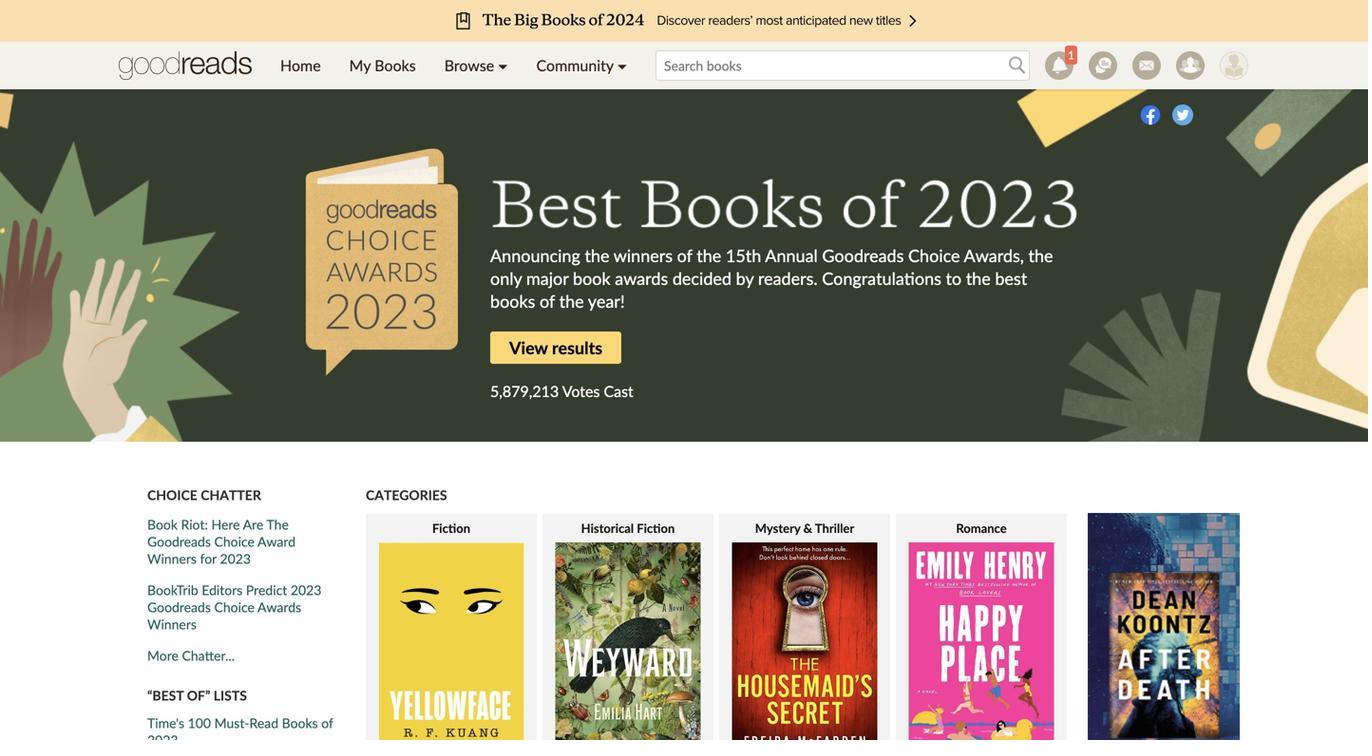 Task type: locate. For each thing, give the bounding box(es) containing it.
categories
[[366, 487, 447, 503]]

winners up booktrib
[[147, 551, 197, 567]]

2 vertical spatial goodreads
[[147, 599, 211, 616]]

share on twitter image
[[1173, 105, 1194, 125]]

goodreads down riot:
[[147, 534, 211, 550]]

major
[[526, 268, 569, 289]]

▾ right browse
[[498, 56, 508, 75]]

0 horizontal spatial 2023
[[147, 732, 178, 740]]

home
[[280, 56, 321, 75]]

read
[[250, 715, 279, 732]]

masthead text image
[[490, 177, 1083, 241]]

0 horizontal spatial books
[[282, 715, 318, 732]]

book riot: here are the goodreads choice award winners for 2023 link
[[147, 517, 296, 567]]

award
[[258, 534, 296, 550]]

2023 right for
[[220, 551, 251, 567]]

winners
[[614, 245, 673, 266]]

0 vertical spatial books
[[375, 56, 416, 75]]

0 horizontal spatial fiction
[[432, 521, 471, 536]]

book
[[147, 517, 178, 533]]

bob builder image
[[1220, 51, 1249, 80]]

mystery & thriller link
[[719, 520, 891, 740]]

▾ inside popup button
[[498, 56, 508, 75]]

community
[[537, 56, 614, 75]]

browse ▾
[[445, 56, 508, 75]]

0 horizontal spatial of
[[321, 715, 333, 732]]

goodreads up congratulations
[[822, 245, 904, 266]]

2 vertical spatial 2023
[[147, 732, 178, 740]]

1 vertical spatial books
[[282, 715, 318, 732]]

of up decided
[[677, 245, 693, 266]]

1 horizontal spatial fiction
[[637, 521, 675, 536]]

more
[[147, 648, 179, 664]]

▾ right community
[[618, 56, 627, 75]]

books right my
[[375, 56, 416, 75]]

of right read
[[321, 715, 333, 732]]

books
[[375, 56, 416, 75], [282, 715, 318, 732]]

romance link
[[896, 520, 1067, 740]]

chatter
[[201, 487, 261, 503]]

winners
[[147, 551, 197, 567], [147, 616, 197, 633]]

choice
[[909, 245, 960, 266], [147, 487, 198, 503], [214, 534, 255, 550], [214, 599, 255, 616]]

2 winners from the top
[[147, 616, 197, 633]]

1 winners from the top
[[147, 551, 197, 567]]

of
[[677, 245, 693, 266], [540, 291, 555, 312], [321, 715, 333, 732]]

view results link
[[490, 332, 622, 364]]

▾ inside dropdown button
[[618, 56, 627, 75]]

▾ for community ▾
[[618, 56, 627, 75]]

riot:
[[181, 517, 208, 533]]

2 horizontal spatial 2023
[[291, 582, 322, 598]]

friend requests image
[[1177, 51, 1205, 80]]

1 horizontal spatial 2023
[[220, 551, 251, 567]]

time's
[[147, 715, 184, 732]]

choice down editors
[[214, 599, 255, 616]]

"best of" lists
[[147, 688, 247, 704]]

1 horizontal spatial of
[[540, 291, 555, 312]]

view
[[509, 337, 548, 358]]

goodreads down booktrib
[[147, 599, 211, 616]]

notifications element
[[1045, 46, 1078, 80]]

choice down here
[[214, 534, 255, 550]]

choice up book
[[147, 487, 198, 503]]

"best
[[147, 688, 184, 704]]

1 vertical spatial goodreads
[[147, 534, 211, 550]]

1 ▾ from the left
[[498, 56, 508, 75]]

choice up to
[[909, 245, 960, 266]]

winners up more
[[147, 616, 197, 633]]

only
[[490, 268, 522, 289]]

15th
[[726, 245, 762, 266]]

books right read
[[282, 715, 318, 732]]

▾
[[498, 56, 508, 75], [618, 56, 627, 75]]

my group discussions image
[[1089, 51, 1118, 80]]

the housemaid's secret (the housemaid, #2) image
[[732, 543, 878, 740]]

choice inside booktrib editors predict 2023 goodreads choice awards winners
[[214, 599, 255, 616]]

0 vertical spatial of
[[677, 245, 693, 266]]

2023
[[220, 551, 251, 567], [291, 582, 322, 598], [147, 732, 178, 740]]

inbox image
[[1133, 51, 1161, 80]]

mystery & thriller
[[755, 521, 855, 536]]

the
[[585, 245, 610, 266], [697, 245, 722, 266], [1029, 245, 1054, 266], [966, 268, 991, 289], [559, 291, 584, 312]]

1
[[1068, 48, 1075, 62]]

browse
[[445, 56, 494, 75]]

2023 up awards
[[291, 582, 322, 598]]

mystery
[[755, 521, 801, 536]]

more chatter...
[[147, 648, 235, 664]]

year!
[[588, 291, 625, 312]]

fiction down categories
[[432, 521, 471, 536]]

choice inside book riot: here are the goodreads choice award winners for 2023
[[214, 534, 255, 550]]

0 vertical spatial 2023
[[220, 551, 251, 567]]

fiction
[[432, 521, 471, 536], [637, 521, 675, 536]]

cast
[[604, 382, 634, 401]]

0 vertical spatial goodreads
[[822, 245, 904, 266]]

historical
[[581, 521, 634, 536]]

of down major
[[540, 291, 555, 312]]

1 vertical spatial 2023
[[291, 582, 322, 598]]

1 vertical spatial winners
[[147, 616, 197, 633]]

decided
[[673, 268, 732, 289]]

goodreads
[[822, 245, 904, 266], [147, 534, 211, 550], [147, 599, 211, 616]]

goodreads inside booktrib editors predict 2023 goodreads choice awards winners
[[147, 599, 211, 616]]

readers.
[[758, 268, 818, 289]]

of"
[[187, 688, 210, 704]]

my books
[[349, 56, 416, 75]]

2023 down time's
[[147, 732, 178, 740]]

2 ▾ from the left
[[618, 56, 627, 75]]

thriller
[[815, 521, 855, 536]]

time's 100 must-read books of 2023 link
[[147, 715, 333, 740]]

winners inside booktrib editors predict 2023 goodreads choice awards winners
[[147, 616, 197, 633]]

my
[[349, 56, 371, 75]]

1 horizontal spatial books
[[375, 56, 416, 75]]

the right to
[[966, 268, 991, 289]]

0 vertical spatial winners
[[147, 551, 197, 567]]

annual
[[765, 245, 818, 266]]

1 fiction from the left
[[432, 521, 471, 536]]

menu
[[266, 42, 642, 89]]

announcing
[[490, 245, 581, 266]]

results
[[552, 337, 603, 358]]

fiction right 'historical'
[[637, 521, 675, 536]]

0 horizontal spatial ▾
[[498, 56, 508, 75]]

1 horizontal spatial ▾
[[618, 56, 627, 75]]

2 vertical spatial of
[[321, 715, 333, 732]]

2 horizontal spatial of
[[677, 245, 693, 266]]

awards
[[615, 268, 668, 289]]

choice inside announcing the winners of the 15th annual goodreads choice awards, the only major book awards decided by readers. congratulations to the best books of the year!
[[909, 245, 960, 266]]

menu containing home
[[266, 42, 642, 89]]



Task type: vqa. For each thing, say whether or not it's contained in the screenshot.
Browse ▾
yes



Task type: describe. For each thing, give the bounding box(es) containing it.
by
[[736, 268, 754, 289]]

2 fiction from the left
[[637, 521, 675, 536]]

are
[[243, 517, 264, 533]]

book
[[573, 268, 611, 289]]

awards
[[258, 599, 301, 616]]

editors
[[202, 582, 243, 598]]

to
[[946, 268, 962, 289]]

the up decided
[[697, 245, 722, 266]]

booktrib
[[147, 582, 198, 598]]

for
[[200, 551, 217, 567]]

the right awards,
[[1029, 245, 1054, 266]]

weyward image
[[556, 543, 701, 740]]

happy place image
[[909, 543, 1055, 740]]

booktrib editors predict 2023 goodreads choice awards winners
[[147, 582, 322, 633]]

the up book on the left
[[585, 245, 610, 266]]

2023 inside booktrib editors predict 2023 goodreads choice awards winners
[[291, 582, 322, 598]]

browse ▾ button
[[430, 42, 522, 89]]

more chatter... link
[[147, 647, 347, 664]]

time's 100 must-read books of 2023
[[147, 715, 333, 740]]

awards,
[[964, 245, 1024, 266]]

goodreads inside announcing the winners of the 15th annual goodreads choice awards, the only major book awards decided by readers. congratulations to the best books of the year!
[[822, 245, 904, 266]]

books
[[490, 291, 536, 312]]

Search for books to add to your shelves search field
[[656, 50, 1030, 81]]

choice chatter
[[147, 487, 261, 503]]

announcing the winners of the 15th annual goodreads choice awards, the only major book awards decided by readers. congratulations to the best books of the year!
[[490, 245, 1054, 312]]

1 vertical spatial of
[[540, 291, 555, 312]]

here
[[211, 517, 240, 533]]

historical fiction
[[581, 521, 675, 536]]

yellowface image
[[379, 543, 524, 740]]

▾ for browse ▾
[[498, 56, 508, 75]]

of inside 'time's 100 must-read books of 2023'
[[321, 715, 333, 732]]

the down book on the left
[[559, 291, 584, 312]]

5,879,213 votes cast
[[490, 382, 634, 401]]

2023 inside 'time's 100 must-read books of 2023'
[[147, 732, 178, 740]]

100
[[188, 715, 211, 732]]

goodreads inside book riot: here are the goodreads choice award winners for 2023
[[147, 534, 211, 550]]

Search books text field
[[656, 50, 1030, 81]]

predict
[[246, 582, 287, 598]]

winners inside book riot: here are the goodreads choice award winners for 2023
[[147, 551, 197, 567]]

best
[[995, 268, 1028, 289]]

view results
[[509, 337, 603, 358]]

book riot: here are the goodreads choice award winners for 2023
[[147, 517, 296, 567]]

must-
[[214, 715, 250, 732]]

share on facebook image
[[1140, 105, 1161, 125]]

historical fiction link
[[543, 520, 714, 740]]

home link
[[266, 42, 335, 89]]

fiction link
[[366, 520, 537, 740]]

romance
[[956, 521, 1007, 536]]

booktrib editors predict 2023 goodreads choice awards winners link
[[147, 582, 322, 633]]

the
[[267, 517, 289, 533]]

chatter...
[[182, 648, 235, 664]]

advertisement element
[[1088, 513, 1240, 740]]

lists
[[214, 688, 247, 704]]

1 button
[[1038, 42, 1082, 89]]

congratulations
[[822, 268, 942, 289]]

5,879,213
[[490, 382, 559, 401]]

books inside 'time's 100 must-read books of 2023'
[[282, 715, 318, 732]]

2023 inside book riot: here are the goodreads choice award winners for 2023
[[220, 551, 251, 567]]

votes
[[562, 382, 600, 401]]

&
[[804, 521, 813, 536]]

community ▾ button
[[522, 42, 642, 89]]

my books link
[[335, 42, 430, 89]]

community ▾
[[537, 56, 627, 75]]



